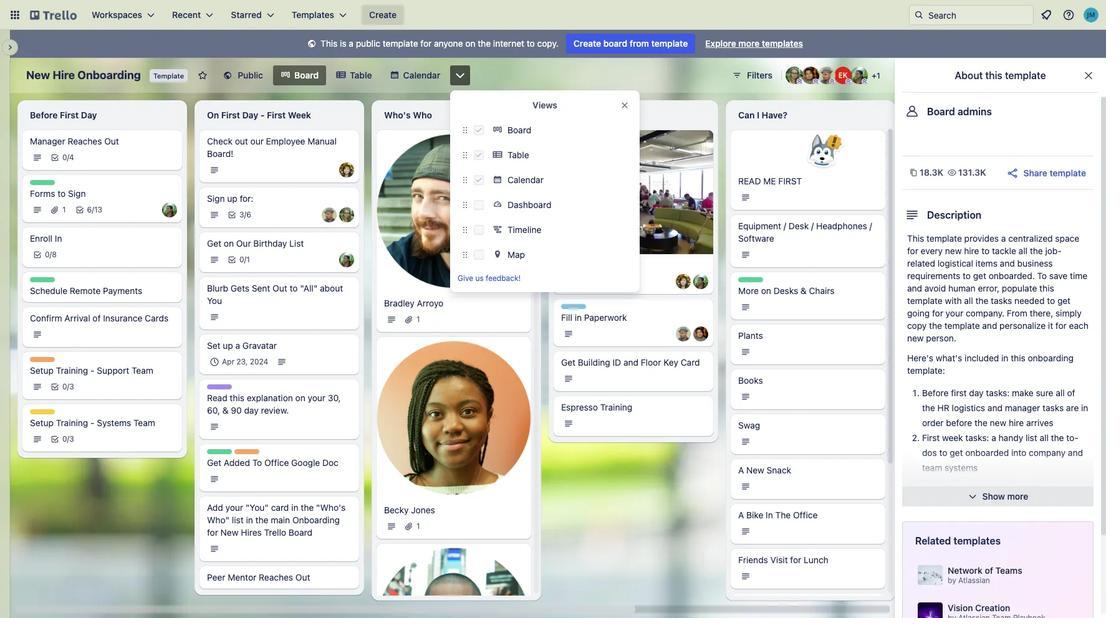 Task type: vqa. For each thing, say whether or not it's contained in the screenshot.
A Bike In The Office link
yes



Task type: describe. For each thing, give the bounding box(es) containing it.
first left week
[[267, 110, 286, 120]]

all down centralized
[[1019, 246, 1028, 256]]

arrival
[[64, 313, 90, 324]]

1 vertical spatial table
[[508, 150, 529, 160]]

internet
[[493, 38, 525, 49]]

to left the copy.
[[527, 38, 535, 49]]

on right anyone
[[465, 38, 476, 49]]

0 vertical spatial table
[[350, 70, 372, 80]]

to up 'human'
[[963, 271, 971, 281]]

in inside in progress fill in paperwork
[[561, 304, 568, 314]]

first
[[951, 388, 967, 399]]

0 down 'our'
[[239, 255, 244, 264]]

/ down for:
[[244, 210, 246, 220]]

vision
[[948, 603, 973, 614]]

template right public
[[383, 38, 418, 49]]

can i have?
[[738, 110, 788, 120]]

map link
[[489, 245, 632, 265]]

hire inside before first day tasks: make sure all of the hr logistics and manager tasks are in order before the new hire arrives first week tasks: a handy list all the to- dos to get onboarded into company and team systems who's who list: help the newbie orient themselves and learn all about the key people they'll encounter at work
[[1009, 418, 1024, 428]]

color: yellow, title: "systems team" element
[[30, 410, 55, 415]]

list inside add your "you" card in the "who's who" list in the main onboarding for new hires trello board
[[232, 515, 244, 526]]

template up going
[[907, 296, 943, 306]]

out for peer mentor reaches out
[[296, 573, 310, 583]]

themselves
[[922, 493, 968, 503]]

color: green, title: "remote employees" element for schedule
[[30, 278, 55, 283]]

2 horizontal spatial priscilla parjet (priscillaparjet) image
[[851, 67, 868, 84]]

all right the sure
[[1056, 388, 1065, 399]]

birthday
[[253, 238, 287, 249]]

this for this is a public template for anyone on the internet to copy.
[[321, 38, 338, 49]]

id
[[613, 357, 621, 368]]

peer mentor reaches out
[[207, 573, 310, 583]]

in progress fill in paperwork
[[561, 304, 627, 323]]

your inside add your "you" card in the "who's who" list in the main onboarding for new hires trello board
[[225, 503, 243, 513]]

color: green, title: "remote employees" element for more
[[738, 278, 763, 283]]

week
[[288, 110, 311, 120]]

of inside the network of teams by atlassian
[[985, 566, 993, 576]]

1 horizontal spatial sign
[[207, 193, 225, 204]]

0 horizontal spatial office
[[264, 458, 289, 468]]

share template button
[[1006, 167, 1086, 180]]

public button
[[215, 65, 271, 85]]

schedule remote payments
[[30, 286, 142, 296]]

this right about at the right
[[986, 70, 1003, 81]]

templates inside 'explore more templates' link
[[762, 38, 803, 49]]

- inside text box
[[261, 110, 265, 120]]

0 horizontal spatial new
[[907, 333, 924, 344]]

color: green, title: "remote employees" element for forms
[[30, 180, 55, 185]]

dashboard link
[[489, 195, 632, 215]]

training for setup training - support team
[[56, 365, 88, 376]]

friends visit for lunch
[[738, 555, 829, 566]]

/ down 'our'
[[244, 255, 246, 264]]

with
[[945, 296, 962, 306]]

color: purple, title: "project requires design" element
[[207, 385, 232, 390]]

0 vertical spatial 3
[[239, 210, 244, 220]]

can
[[738, 110, 755, 120]]

and right id
[[624, 357, 639, 368]]

order
[[922, 418, 944, 428]]

color: sky, title: "in progress" element
[[561, 304, 602, 314]]

for left anyone
[[421, 38, 432, 49]]

us
[[476, 274, 484, 283]]

0 / 1
[[239, 255, 250, 264]]

hire inside this template provides a centralized space for every new hire to tackle all the job- related logistical items and business requirements to get onboarded. to save time and avoid human error, populate this template with all the tasks needed to get going for your company. from there, simply copy the template and personalize it for each new person.
[[964, 246, 979, 256]]

template inside button
[[1050, 167, 1086, 178]]

+ 1
[[872, 71, 880, 80]]

board inside add your "you" card in the "who's who" list in the main onboarding for new hires trello board
[[289, 528, 312, 538]]

1 down jones
[[417, 522, 420, 531]]

create for create board from template
[[574, 38, 601, 49]]

0 vertical spatial get
[[973, 271, 987, 281]]

0 vertical spatial reaches
[[68, 136, 102, 147]]

0 / 8
[[45, 250, 57, 259]]

map
[[508, 249, 525, 260]]

0 left 8
[[45, 250, 50, 259]]

week
[[942, 433, 963, 443]]

1 horizontal spatial reaches
[[259, 573, 293, 583]]

a right is
[[349, 38, 354, 49]]

a for a new snack
[[738, 465, 744, 476]]

Who's Who text field
[[377, 105, 536, 125]]

to inside this template provides a centralized space for every new hire to tackle all the job- related logistical items and business requirements to get onboarded. to save time and avoid human error, populate this template with all the tasks needed to get going for your company. from there, simply copy the template and personalize it for each new person.
[[1037, 271, 1047, 281]]

to inside forms to sign link
[[58, 188, 66, 199]]

131.3k
[[959, 167, 986, 178]]

0 vertical spatial amy freiderson (amyfreiderson) image
[[786, 67, 803, 84]]

save
[[1050, 271, 1068, 281]]

public
[[356, 38, 380, 49]]

get for get on our birthday list
[[207, 238, 221, 249]]

floor
[[641, 357, 661, 368]]

template up every
[[927, 233, 962, 244]]

template right from
[[652, 38, 688, 49]]

your inside this template provides a centralized space for every new hire to tackle all the job- related logistical items and business requirements to get onboarded. to save time and avoid human error, populate this template with all the tasks needed to get going for your company. from there, simply copy the template and personalize it for each new person.
[[946, 308, 964, 319]]

admins
[[958, 106, 992, 117]]

timeline
[[508, 225, 542, 235]]

set
[[207, 341, 221, 351]]

0 vertical spatial tasks:
[[986, 388, 1010, 399]]

simply
[[1056, 308, 1082, 319]]

to up items
[[982, 246, 990, 256]]

more
[[738, 286, 759, 296]]

all up company on the right bottom
[[1040, 433, 1049, 443]]

/ down setup training - support team
[[67, 382, 69, 392]]

get added to office google doc
[[207, 458, 339, 468]]

/ down setup training - systems team
[[67, 435, 69, 444]]

read me first link
[[738, 175, 878, 188]]

onboarding
[[1028, 353, 1074, 364]]

before
[[946, 418, 972, 428]]

friends
[[738, 555, 768, 566]]

on first day - first week
[[207, 110, 311, 120]]

included
[[965, 353, 999, 364]]

work
[[1032, 508, 1052, 518]]

0 horizontal spatial table link
[[329, 65, 380, 85]]

the up "person."
[[929, 321, 942, 331]]

0 / 3 for systems
[[62, 435, 74, 444]]

new inside before first day tasks: make sure all of the hr logistics and manager tasks are in order before the new hire arrives first week tasks: a handy list all the to- dos to get onboarded into company and team systems who's who list: help the newbie orient themselves and learn all about the key people they'll encounter at work
[[990, 418, 1007, 428]]

the down "you"
[[255, 515, 268, 526]]

the up company.
[[976, 296, 989, 306]]

to up there,
[[1047, 296, 1055, 306]]

in inside in progress fill in paperwork
[[575, 312, 582, 323]]

and down to-
[[1068, 448, 1083, 458]]

a bike in the office
[[738, 510, 818, 521]]

0 horizontal spatial in
[[55, 233, 62, 244]]

orient
[[1053, 478, 1077, 488]]

0 horizontal spatial calendar link
[[382, 65, 448, 85]]

for right the it
[[1056, 321, 1067, 331]]

0 / 4
[[62, 153, 74, 162]]

more for show
[[1008, 491, 1029, 502]]

items
[[976, 258, 998, 269]]

for right visit
[[790, 555, 802, 566]]

hire
[[53, 69, 75, 82]]

list inside before first day tasks: make sure all of the hr logistics and manager tasks are in order before the new hire arrives first week tasks: a handy list all the to- dos to get onboarded into company and team systems who's who list: help the newbie orient themselves and learn all about the key people they'll encounter at work
[[1026, 433, 1038, 443]]

template
[[153, 72, 184, 80]]

0 horizontal spatial calendar
[[403, 70, 440, 80]]

Search field
[[924, 6, 1033, 24]]

about inside before first day tasks: make sure all of the hr logistics and manager tasks are in order before the new hire arrives first week tasks: a handy list all the to- dos to get onboarded into company and team systems who's who list: help the newbie orient themselves and learn all about the key people they'll encounter at work
[[1022, 493, 1045, 503]]

you
[[207, 296, 222, 306]]

encounter
[[979, 508, 1020, 518]]

out for blurb gets sent out to "all" about you
[[273, 283, 287, 294]]

check out our employee manual board!
[[207, 136, 337, 159]]

template right about at the right
[[1005, 70, 1046, 81]]

card
[[271, 503, 289, 513]]

and left avoid
[[907, 283, 922, 294]]

bradley
[[384, 298, 415, 309]]

the down logistics
[[975, 418, 988, 428]]

key
[[1063, 493, 1076, 503]]

read
[[207, 393, 227, 404]]

equipment / desk / headphones / software
[[738, 221, 872, 244]]

first inside before first day tasks: make sure all of the hr logistics and manager tasks are in order before the new hire arrives first week tasks: a handy list all the to- dos to get onboarded into company and team systems who's who list: help the newbie orient themselves and learn all about the key people they'll encounter at work
[[922, 433, 940, 443]]

new inside board name text field
[[26, 69, 50, 82]]

setup for setup training - systems team
[[30, 418, 54, 428]]

1 vertical spatial priscilla parjet (priscillaparjet) image
[[339, 253, 354, 268]]

the left "who's
[[301, 503, 314, 513]]

copy.
[[537, 38, 559, 49]]

training for espresso training
[[600, 402, 633, 413]]

about this template
[[955, 70, 1046, 81]]

onboarding inside add your "you" card in the "who's who" list in the main onboarding for new hires trello board
[[292, 515, 340, 526]]

friends visit for lunch link
[[738, 554, 878, 567]]

a new snack link
[[738, 465, 878, 477]]

and down list:
[[971, 493, 986, 503]]

this inside here's what's included in this onboarding template:
[[1011, 353, 1026, 364]]

a up 23,
[[235, 341, 240, 351]]

in right 'card'
[[291, 503, 298, 513]]

1 horizontal spatial calendar
[[508, 175, 544, 185]]

to inside before first day tasks: make sure all of the hr logistics and manager tasks are in order before the new hire arrives first week tasks: a handy list all the to- dos to get onboarded into company and team systems who's who list: help the newbie orient themselves and learn all about the key people they'll encounter at work
[[940, 448, 948, 458]]

1 horizontal spatial board link
[[489, 120, 632, 140]]

back to home image
[[30, 5, 77, 25]]

dos
[[922, 448, 937, 458]]

1 vertical spatial templates
[[954, 536, 1001, 547]]

0 left 4
[[62, 153, 67, 162]]

a inside before first day tasks: make sure all of the hr logistics and manager tasks are in order before the new hire arrives first week tasks: a handy list all the to- dos to get onboarded into company and team systems who's who list: help the newbie orient themselves and learn all about the key people they'll encounter at work
[[992, 433, 997, 443]]

1 down forms to sign
[[62, 205, 66, 215]]

all right learn
[[1010, 493, 1019, 503]]

0 horizontal spatial samantha pivlot (samanthapivlot) image
[[339, 163, 354, 178]]

and down tackle
[[1000, 258, 1015, 269]]

the up business on the right top of the page
[[1030, 246, 1043, 256]]

lunch
[[804, 555, 829, 566]]

in inside here's what's included in this onboarding template:
[[1002, 353, 1009, 364]]

first right on
[[221, 110, 240, 120]]

1 vertical spatial tasks:
[[966, 433, 989, 443]]

main
[[271, 515, 290, 526]]

0 vertical spatial out
[[104, 136, 119, 147]]

0 / 3 for support
[[62, 382, 74, 392]]

all down 'human'
[[964, 296, 973, 306]]

explanation
[[247, 393, 293, 404]]

andre gorte (andregorte) image
[[802, 67, 820, 84]]

0 vertical spatial &
[[801, 286, 807, 296]]

0 horizontal spatial to
[[252, 458, 262, 468]]

this is a public template for anyone on the internet to copy.
[[321, 38, 559, 49]]

it
[[1048, 321, 1053, 331]]

timeline link
[[489, 220, 632, 240]]

the left key
[[1047, 493, 1060, 503]]

forms to sign link
[[30, 188, 175, 200]]

list:
[[970, 478, 985, 488]]

for up related
[[907, 246, 919, 256]]

1 right this member is an admin of this workspace. icon
[[877, 71, 880, 80]]

snack
[[767, 465, 792, 476]]

1 horizontal spatial 6
[[246, 210, 251, 220]]

recent button
[[165, 5, 221, 25]]

0 horizontal spatial sign
[[68, 188, 86, 199]]

/ right the headphones
[[870, 221, 872, 231]]

3 this member is an admin of this workspace. image from the left
[[829, 79, 835, 84]]

team
[[922, 463, 943, 473]]

4
[[69, 153, 74, 162]]

this inside read this explanation on your 30, 60, & 90 day review.
[[230, 393, 244, 404]]

manager
[[30, 136, 65, 147]]

0 horizontal spatial board link
[[273, 65, 326, 85]]

business
[[1018, 258, 1053, 269]]

ellie kulick (elliekulick2) image
[[834, 67, 852, 84]]

color: green, title: "remote employees" element up "added"
[[207, 450, 232, 455]]

who inside before first day tasks: make sure all of the hr logistics and manager tasks are in order before the new hire arrives first week tasks: a handy list all the to- dos to get onboarded into company and team systems who's who list: help the newbie orient themselves and learn all about the key people they'll encounter at work
[[950, 478, 968, 488]]

the up the show more
[[1007, 478, 1020, 488]]

feedback!
[[486, 274, 521, 283]]

workspaces button
[[84, 5, 162, 25]]

day for reaches
[[81, 110, 97, 120]]

centralized
[[1009, 233, 1053, 244]]

the left hr
[[922, 403, 935, 414]]

0 horizontal spatial of
[[93, 313, 101, 324]]

new inside a new snack link
[[747, 465, 765, 476]]

0 horizontal spatial chris temperson (christemperson) image
[[676, 327, 691, 342]]

tasks inside before first day tasks: make sure all of the hr logistics and manager tasks are in order before the new hire arrives first week tasks: a handy list all the to- dos to get onboarded into company and team systems who's who list: help the newbie orient themselves and learn all about the key people they'll encounter at work
[[1043, 403, 1064, 414]]

get on our birthday list link
[[207, 238, 352, 250]]

/ right the "desk"
[[811, 221, 814, 231]]

the left to-
[[1051, 433, 1064, 443]]

chairs
[[809, 286, 835, 296]]

me
[[764, 176, 776, 186]]

jeremy miller (jeremymiller198) image
[[1084, 7, 1099, 22]]

/ down "enroll in"
[[50, 250, 52, 259]]

company
[[1029, 448, 1066, 458]]

and right logistics
[[988, 403, 1003, 414]]

taco alert image
[[805, 129, 848, 172]]

requirements
[[907, 271, 961, 281]]

progress
[[570, 304, 602, 314]]

open information menu image
[[1063, 9, 1075, 21]]

apr
[[222, 357, 234, 367]]



Task type: locate. For each thing, give the bounding box(es) containing it.
of
[[93, 313, 101, 324], [1067, 388, 1076, 399], [985, 566, 993, 576]]

this member is an admin of this workspace. image
[[862, 79, 868, 84]]

Before First Day text field
[[22, 105, 182, 125]]

day up logistics
[[969, 388, 984, 399]]

search image
[[914, 10, 924, 20]]

more up at at right bottom
[[1008, 491, 1029, 502]]

tasks: left the make
[[986, 388, 1010, 399]]

a up tackle
[[1002, 233, 1006, 244]]

schedule
[[30, 286, 67, 296]]

your right add
[[225, 503, 243, 513]]

for inside add your "you" card in the "who's who" list in the main onboarding for new hires trello board
[[207, 528, 218, 538]]

here's what's included in this onboarding template:
[[907, 353, 1074, 376]]

2 vertical spatial get
[[207, 458, 221, 468]]

1 vertical spatial color: orange, title: "support team" element
[[235, 450, 259, 455]]

bradley arroyo link
[[384, 297, 524, 310]]

& left 90
[[222, 405, 229, 416]]

2024
[[250, 357, 268, 367]]

day inside "on first day - first week" text box
[[242, 110, 258, 120]]

templates up filters
[[762, 38, 803, 49]]

person.
[[926, 333, 957, 344]]

1 day from the left
[[81, 110, 97, 120]]

sign left for:
[[207, 193, 225, 204]]

1 horizontal spatial your
[[308, 393, 326, 404]]

2 setup from the top
[[30, 418, 54, 428]]

up
[[227, 193, 237, 204], [223, 341, 233, 351]]

this member is an admin of this workspace. image
[[797, 79, 803, 84], [813, 79, 819, 84], [829, 79, 835, 84], [846, 79, 851, 84]]

0 horizontal spatial 6
[[87, 205, 92, 215]]

more
[[739, 38, 760, 49], [1008, 491, 1029, 502]]

23,
[[237, 357, 248, 367]]

your down the with
[[946, 308, 964, 319]]

a for a bike in the office
[[738, 510, 744, 521]]

0 vertical spatial a
[[738, 465, 744, 476]]

bike
[[747, 510, 764, 521]]

and down company.
[[983, 321, 998, 331]]

color: green, title: "remote employees" element up more
[[738, 278, 763, 283]]

1 vertical spatial more
[[1008, 491, 1029, 502]]

1 horizontal spatial this
[[907, 233, 924, 244]]

add your "you" card in the "who's who" list in the main onboarding for new hires trello board link
[[207, 502, 352, 539]]

new inside add your "you" card in the "who's who" list in the main onboarding for new hires trello board
[[221, 528, 239, 538]]

who right the who's
[[413, 110, 432, 120]]

reaches up 4
[[68, 136, 102, 147]]

the left the internet
[[478, 38, 491, 49]]

1 vertical spatial chris temperson (christemperson) image
[[676, 327, 691, 342]]

1 vertical spatial onboarding
[[292, 515, 340, 526]]

this member is an admin of this workspace. image for "ellie kulick (elliekulick2)" image
[[846, 79, 851, 84]]

2 horizontal spatial get
[[1058, 296, 1071, 306]]

1 vertical spatial before
[[922, 388, 949, 399]]

0 vertical spatial onboarding
[[78, 69, 141, 82]]

0 vertical spatial color: orange, title: "support team" element
[[30, 357, 55, 362]]

get down week
[[950, 448, 963, 458]]

day inside before first day text field
[[81, 110, 97, 120]]

tasks down "error,"
[[991, 296, 1012, 306]]

chris temperson (christemperson) image left andre gorte (andregorte) icon
[[676, 327, 691, 342]]

trello
[[264, 528, 286, 538]]

set up a gravatar
[[207, 341, 277, 351]]

0 vertical spatial to
[[1037, 271, 1047, 281]]

books link
[[738, 375, 878, 387]]

sm image
[[306, 38, 318, 51]]

are
[[1066, 403, 1079, 414]]

0 vertical spatial tasks
[[991, 296, 1012, 306]]

table down public
[[350, 70, 372, 80]]

1 horizontal spatial amy freiderson (amyfreiderson) image
[[786, 67, 803, 84]]

gets
[[231, 283, 249, 294]]

there,
[[1030, 308, 1054, 319]]

1 vertical spatial get
[[1058, 296, 1071, 306]]

samantha pivlot (samanthapivlot) image
[[339, 163, 354, 178], [676, 274, 691, 289]]

2 vertical spatial training
[[56, 418, 88, 428]]

0 vertical spatial training
[[56, 365, 88, 376]]

2 vertical spatial get
[[950, 448, 963, 458]]

more for explore
[[739, 38, 760, 49]]

0 vertical spatial table link
[[329, 65, 380, 85]]

1 vertical spatial create
[[574, 38, 601, 49]]

2 this member is an admin of this workspace. image from the left
[[813, 79, 819, 84]]

None text field
[[554, 105, 713, 125]]

Board name text field
[[20, 65, 147, 85]]

sign right forms
[[68, 188, 86, 199]]

day for out
[[242, 110, 258, 120]]

0 horizontal spatial day
[[81, 110, 97, 120]]

related templates
[[916, 536, 1001, 547]]

to right "added"
[[252, 458, 262, 468]]

template:
[[907, 365, 945, 376]]

0 vertical spatial up
[[227, 193, 237, 204]]

fill
[[561, 312, 573, 323]]

1 vertical spatial -
[[90, 365, 94, 376]]

& right desks
[[801, 286, 807, 296]]

create left board
[[574, 38, 601, 49]]

1 vertical spatial reaches
[[259, 573, 293, 583]]

1 vertical spatial office
[[793, 510, 818, 521]]

0 horizontal spatial before
[[30, 110, 58, 120]]

board link down the sm icon
[[273, 65, 326, 85]]

0 vertical spatial who
[[413, 110, 432, 120]]

1 horizontal spatial table
[[508, 150, 529, 160]]

2 horizontal spatial your
[[946, 308, 964, 319]]

calendar down this is a public template for anyone on the internet to copy.
[[403, 70, 440, 80]]

about inside "blurb gets sent out to "all" about you"
[[320, 283, 343, 294]]

6
[[87, 205, 92, 215], [246, 210, 251, 220]]

0 vertical spatial calendar link
[[382, 65, 448, 85]]

for right going
[[932, 308, 944, 319]]

this member is an admin of this workspace. image for andre gorte (andregorte) image
[[813, 79, 819, 84]]

for
[[421, 38, 432, 49], [907, 246, 919, 256], [932, 308, 944, 319], [1056, 321, 1067, 331], [207, 528, 218, 538], [790, 555, 802, 566]]

3 down setup training - systems team
[[69, 435, 74, 444]]

close popover image
[[620, 100, 630, 110]]

get inside before first day tasks: make sure all of the hr logistics and manager tasks are in order before the new hire arrives first week tasks: a handy list all the to- dos to get onboarded into company and team systems who's who list: help the newbie orient themselves and learn all about the key people they'll encounter at work
[[950, 448, 963, 458]]

a left bike
[[738, 510, 744, 521]]

create for create
[[369, 9, 397, 20]]

0 horizontal spatial hire
[[964, 246, 979, 256]]

6 left 13
[[87, 205, 92, 215]]

this member is an admin of this workspace. image left this member is an admin of this workspace. icon
[[846, 79, 851, 84]]

0 horizontal spatial day
[[244, 405, 259, 416]]

color: green, title: "remote employees" element
[[30, 180, 55, 185], [30, 278, 55, 283], [738, 278, 763, 283], [207, 450, 232, 455]]

day inside before first day tasks: make sure all of the hr logistics and manager tasks are in order before the new hire arrives first week tasks: a handy list all the to- dos to get onboarded into company and team systems who's who list: help the newbie orient themselves and learn all about the key people they'll encounter at work
[[969, 388, 984, 399]]

they'll
[[952, 508, 977, 518]]

to inside "blurb gets sent out to "all" about you"
[[290, 283, 298, 294]]

fill in paperwork link
[[561, 312, 706, 324]]

creation
[[976, 603, 1011, 614]]

read me first
[[738, 176, 802, 186]]

manager reaches out
[[30, 136, 119, 147]]

hires
[[241, 528, 262, 538]]

team for setup training - support team
[[132, 365, 153, 376]]

espresso training
[[561, 402, 633, 413]]

template up "person."
[[945, 321, 980, 331]]

0 vertical spatial samantha pivlot (samanthapivlot) image
[[339, 163, 354, 178]]

1 vertical spatial 3
[[69, 382, 74, 392]]

2 horizontal spatial in
[[766, 510, 773, 521]]

this left is
[[321, 38, 338, 49]]

in inside before first day tasks: make sure all of the hr logistics and manager tasks are in order before the new hire arrives first week tasks: a handy list all the to- dos to get onboarded into company and team systems who's who list: help the newbie orient themselves and learn all about the key people they'll encounter at work
[[1082, 403, 1089, 414]]

people
[[922, 508, 950, 518]]

this
[[986, 70, 1003, 81], [1040, 283, 1054, 294], [1011, 353, 1026, 364], [230, 393, 244, 404]]

1 horizontal spatial about
[[1022, 493, 1045, 503]]

1 horizontal spatial chris temperson (christemperson) image
[[818, 67, 836, 84]]

primary element
[[0, 0, 1106, 30]]

dashboard
[[508, 200, 552, 210]]

setup training - systems team
[[30, 418, 155, 428]]

0 notifications image
[[1039, 7, 1054, 22]]

first up manager reaches out
[[60, 110, 79, 120]]

templates down 'they'll'
[[954, 536, 1001, 547]]

0 / 3 down setup training - systems team
[[62, 435, 74, 444]]

calendar
[[403, 70, 440, 80], [508, 175, 544, 185]]

1 horizontal spatial new
[[221, 528, 239, 538]]

1
[[877, 71, 880, 80], [62, 205, 66, 215], [246, 255, 250, 264], [417, 315, 420, 324], [417, 522, 420, 531]]

2 vertical spatial in
[[766, 510, 773, 521]]

template
[[383, 38, 418, 49], [652, 38, 688, 49], [1005, 70, 1046, 81], [1050, 167, 1086, 178], [927, 233, 962, 244], [907, 296, 943, 306], [945, 321, 980, 331]]

office left the google
[[264, 458, 289, 468]]

1 this member is an admin of this workspace. image from the left
[[797, 79, 803, 84]]

1 horizontal spatial day
[[969, 388, 984, 399]]

customize views image
[[454, 69, 467, 82]]

this member is an admin of this workspace. image for the top amy freiderson (amyfreiderson) image
[[797, 79, 803, 84]]

- for setup training - support team
[[90, 365, 94, 376]]

1 down "bradley arroyo"
[[417, 315, 420, 324]]

1 vertical spatial training
[[600, 402, 633, 413]]

newbie
[[1022, 478, 1051, 488]]

amy freiderson (amyfreiderson) image
[[786, 67, 803, 84], [339, 208, 354, 223]]

1 horizontal spatial to
[[1037, 271, 1047, 281]]

cards
[[145, 313, 168, 324]]

0 vertical spatial this
[[321, 38, 338, 49]]

1 vertical spatial out
[[273, 283, 287, 294]]

get left 'our'
[[207, 238, 221, 249]]

out right mentor
[[296, 573, 310, 583]]

hire down provides on the right
[[964, 246, 979, 256]]

network of teams by atlassian
[[948, 566, 1023, 586]]

reaches right mentor
[[259, 573, 293, 583]]

create inside button
[[369, 9, 397, 20]]

books
[[738, 375, 763, 386]]

1 vertical spatial about
[[1022, 493, 1045, 503]]

in up hires
[[246, 515, 253, 526]]

to left "all"
[[290, 283, 298, 294]]

1 horizontal spatial priscilla parjet (priscillaparjet) image
[[694, 274, 709, 289]]

0 vertical spatial new
[[945, 246, 962, 256]]

"who's
[[316, 503, 346, 513]]

0 horizontal spatial this
[[321, 38, 338, 49]]

calendar up dashboard
[[508, 175, 544, 185]]

13
[[94, 205, 102, 215]]

1 vertical spatial a
[[738, 510, 744, 521]]

of inside before first day tasks: make sure all of the hr logistics and manager tasks are in order before the new hire arrives first week tasks: a handy list all the to- dos to get onboarded into company and team systems who's who list: help the newbie orient themselves and learn all about the key people they'll encounter at work
[[1067, 388, 1076, 399]]

jones
[[411, 505, 435, 516]]

1 vertical spatial samantha pivlot (samanthapivlot) image
[[676, 274, 691, 289]]

out inside "blurb gets sent out to "all" about you"
[[273, 283, 287, 294]]

0 horizontal spatial tasks
[[991, 296, 1012, 306]]

explore more templates link
[[698, 34, 811, 54]]

share
[[1024, 167, 1048, 178]]

0 horizontal spatial out
[[104, 136, 119, 147]]

6 / 13
[[87, 205, 102, 215]]

Can I Have? text field
[[731, 105, 891, 125]]

a inside this template provides a centralized space for every new hire to tackle all the job- related logistical items and business requirements to get onboarded. to save time and avoid human error, populate this template with all the tasks needed to get going for your company. from there, simply copy the template and personalize it for each new person.
[[1002, 233, 1006, 244]]

create up public
[[369, 9, 397, 20]]

1 setup from the top
[[30, 365, 54, 376]]

table link
[[329, 65, 380, 85], [489, 145, 632, 165]]

this for this template provides a centralized space for every new hire to tackle all the job- related logistical items and business requirements to get onboarded. to save time and avoid human error, populate this template with all the tasks needed to get going for your company. from there, simply copy the template and personalize it for each new person.
[[907, 233, 924, 244]]

/ down manager reaches out
[[67, 153, 69, 162]]

out right "sent"
[[273, 283, 287, 294]]

copy
[[907, 321, 927, 331]]

a
[[349, 38, 354, 49], [1002, 233, 1006, 244], [235, 341, 240, 351], [992, 433, 997, 443]]

get on our birthday list
[[207, 238, 304, 249]]

about down newbie
[[1022, 493, 1045, 503]]

training left support
[[56, 365, 88, 376]]

2 horizontal spatial new
[[747, 465, 765, 476]]

becky jones
[[384, 505, 435, 516]]

0 horizontal spatial get
[[950, 448, 963, 458]]

1 horizontal spatial color: orange, title: "support team" element
[[235, 450, 259, 455]]

priscilla parjet (priscillaparjet) image
[[851, 67, 868, 84], [339, 253, 354, 268], [694, 274, 709, 289]]

2 vertical spatial -
[[90, 418, 94, 428]]

to
[[527, 38, 535, 49], [58, 188, 66, 199], [982, 246, 990, 256], [963, 271, 971, 281], [290, 283, 298, 294], [1047, 296, 1055, 306], [940, 448, 948, 458]]

of left teams
[[985, 566, 993, 576]]

1 horizontal spatial tasks
[[1043, 403, 1064, 414]]

list up hires
[[232, 515, 244, 526]]

1 vertical spatial new
[[907, 333, 924, 344]]

3 for setup training - systems team
[[69, 435, 74, 444]]

before inside before first day tasks: make sure all of the hr logistics and manager tasks are in order before the new hire arrives first week tasks: a handy list all the to- dos to get onboarded into company and team systems who's who list: help the newbie orient themselves and learn all about the key people they'll encounter at work
[[922, 388, 949, 399]]

of right the arrival
[[93, 313, 101, 324]]

1 horizontal spatial list
[[1026, 433, 1038, 443]]

onboarding
[[78, 69, 141, 82], [292, 515, 340, 526]]

up right set
[[223, 341, 233, 351]]

get left "added"
[[207, 458, 221, 468]]

1 vertical spatial &
[[222, 405, 229, 416]]

on right more
[[761, 286, 771, 296]]

who's who
[[384, 110, 432, 120]]

on right explanation
[[295, 393, 305, 404]]

0 vertical spatial new
[[26, 69, 50, 82]]

new down copy
[[907, 333, 924, 344]]

equipment / desk / headphones / software link
[[738, 220, 878, 245]]

forms to sign
[[30, 188, 86, 199]]

explore
[[706, 38, 736, 49]]

1 horizontal spatial samantha pivlot (samanthapivlot) image
[[676, 274, 691, 289]]

0 horizontal spatial table
[[350, 70, 372, 80]]

first inside text field
[[60, 110, 79, 120]]

chris temperson (christemperson) image
[[818, 67, 836, 84], [676, 327, 691, 342]]

your left 30,
[[308, 393, 326, 404]]

in up 8
[[55, 233, 62, 244]]

sent
[[252, 283, 270, 294]]

star or unstar board image
[[198, 70, 208, 80]]

before for before first day
[[30, 110, 58, 120]]

2 vertical spatial new
[[221, 528, 239, 538]]

color: orange, title: "support team" element down confirm
[[30, 357, 55, 362]]

onboarding inside board name text field
[[78, 69, 141, 82]]

1 a from the top
[[738, 465, 744, 476]]

day inside read this explanation on your 30, 60, & 90 day review.
[[244, 405, 259, 416]]

swag
[[738, 420, 760, 431]]

more on desks & chairs
[[738, 286, 835, 296]]

2 horizontal spatial new
[[990, 418, 1007, 428]]

manager
[[1005, 403, 1041, 414]]

/ down forms to sign link
[[92, 205, 94, 215]]

board
[[294, 70, 319, 80], [927, 106, 955, 117], [508, 125, 531, 135], [289, 528, 312, 538]]

get for get added to office google doc
[[207, 458, 221, 468]]

a left 'snack'
[[738, 465, 744, 476]]

in right are
[[1082, 403, 1089, 414]]

training for setup training - systems team
[[56, 418, 88, 428]]

0 vertical spatial calendar
[[403, 70, 440, 80]]

andre gorte (andregorte) image
[[694, 327, 709, 342]]

day up the our
[[242, 110, 258, 120]]

1 vertical spatial amy freiderson (amyfreiderson) image
[[339, 208, 354, 223]]

confirm
[[30, 313, 62, 324]]

who inside text box
[[413, 110, 432, 120]]

this down save
[[1040, 283, 1054, 294]]

priscilla parjet (priscillaparjet) image
[[162, 203, 177, 218]]

sign up for: link
[[207, 193, 352, 205]]

calendar link
[[382, 65, 448, 85], [489, 170, 632, 190]]

chris temperson (christemperson) image
[[322, 208, 337, 223]]

tasks inside this template provides a centralized space for every new hire to tackle all the job- related logistical items and business requirements to get onboarded. to save time and avoid human error, populate this template with all the tasks needed to get going for your company. from there, simply copy the template and personalize it for each new person.
[[991, 296, 1012, 306]]

chris temperson (christemperson) image left this member is an admin of this workspace. icon
[[818, 67, 836, 84]]

0 vertical spatial -
[[261, 110, 265, 120]]

2 vertical spatial 3
[[69, 435, 74, 444]]

0
[[62, 153, 67, 162], [45, 250, 50, 259], [239, 255, 244, 264], [62, 382, 67, 392], [62, 435, 67, 444]]

3 for setup training - support team
[[69, 382, 74, 392]]

before inside text field
[[30, 110, 58, 120]]

1 down 'our'
[[246, 255, 250, 264]]

human
[[949, 283, 976, 294]]

1 vertical spatial calendar
[[508, 175, 544, 185]]

out down before first day text field
[[104, 136, 119, 147]]

workspaces
[[92, 9, 142, 20]]

templates button
[[284, 5, 354, 25]]

more right the explore
[[739, 38, 760, 49]]

board link
[[273, 65, 326, 85], [489, 120, 632, 140]]

- left systems
[[90, 418, 94, 428]]

space
[[1056, 233, 1080, 244]]

teams
[[996, 566, 1023, 576]]

training left systems
[[56, 418, 88, 428]]

0 horizontal spatial new
[[26, 69, 50, 82]]

in right fill
[[575, 312, 582, 323]]

tasks down the sure
[[1043, 403, 1064, 414]]

manual
[[308, 136, 337, 147]]

1 horizontal spatial before
[[922, 388, 949, 399]]

1 horizontal spatial templates
[[954, 536, 1001, 547]]

1 horizontal spatial get
[[973, 271, 987, 281]]

1 horizontal spatial table link
[[489, 145, 632, 165]]

2 vertical spatial of
[[985, 566, 993, 576]]

new up "logistical"
[[945, 246, 962, 256]]

this inside this template provides a centralized space for every new hire to tackle all the job- related logistical items and business requirements to get onboarded. to save time and avoid human error, populate this template with all the tasks needed to get going for your company. from there, simply copy the template and personalize it for each new person.
[[907, 233, 924, 244]]

more inside button
[[1008, 491, 1029, 502]]

1 0 / 3 from the top
[[62, 382, 74, 392]]

1 horizontal spatial create
[[574, 38, 601, 49]]

0 down setup training - support team
[[62, 382, 67, 392]]

table link down is
[[329, 65, 380, 85]]

bradley arroyo
[[384, 298, 444, 309]]

0 horizontal spatial create
[[369, 9, 397, 20]]

personalize
[[1000, 321, 1046, 331]]

color: orange, title: "support team" element
[[30, 357, 55, 362], [235, 450, 259, 455]]

/ left the "desk"
[[784, 221, 786, 231]]

this inside this template provides a centralized space for every new hire to tackle all the job- related logistical items and business requirements to get onboarded. to save time and avoid human error, populate this template with all the tasks needed to get going for your company. from there, simply copy the template and personalize it for each new person.
[[1040, 283, 1054, 294]]

on inside read this explanation on your 30, 60, & 90 day review.
[[295, 393, 305, 404]]

1 horizontal spatial who
[[950, 478, 968, 488]]

On First Day - First Week text field
[[200, 105, 359, 125]]

1 horizontal spatial of
[[985, 566, 993, 576]]

list
[[1026, 433, 1038, 443], [232, 515, 244, 526]]

- for setup training - systems team
[[90, 418, 94, 428]]

2 a from the top
[[738, 510, 744, 521]]

day up manager reaches out link
[[81, 110, 97, 120]]

google
[[291, 458, 320, 468]]

1 vertical spatial of
[[1067, 388, 1076, 399]]

up for for:
[[227, 193, 237, 204]]

setup for setup training - support team
[[30, 365, 54, 376]]

1 horizontal spatial new
[[945, 246, 962, 256]]

by
[[948, 576, 957, 586]]

0 vertical spatial priscilla parjet (priscillaparjet) image
[[851, 67, 868, 84]]

2 0 / 3 from the top
[[62, 435, 74, 444]]

anyone
[[434, 38, 463, 49]]

check
[[207, 136, 233, 147]]

your inside read this explanation on your 30, 60, & 90 day review.
[[308, 393, 326, 404]]

amy freiderson (amyfreiderson) image right chris temperson (christemperson) image
[[339, 208, 354, 223]]

before for before first day tasks: make sure all of the hr logistics and manager tasks are in order before the new hire arrives first week tasks: a handy list all the to- dos to get onboarded into company and team systems who's who list: help the newbie orient themselves and learn all about the key people they'll encounter at work
[[922, 388, 949, 399]]

check out our employee manual board! link
[[207, 135, 352, 160]]

team for setup training - systems team
[[134, 418, 155, 428]]

60,
[[207, 405, 220, 416]]

0 horizontal spatial priscilla parjet (priscillaparjet) image
[[339, 253, 354, 268]]

& inside read this explanation on your 30, 60, & 90 day review.
[[222, 405, 229, 416]]

0 vertical spatial your
[[946, 308, 964, 319]]

4 this member is an admin of this workspace. image from the left
[[846, 79, 851, 84]]

2 day from the left
[[242, 110, 258, 120]]

up for a
[[223, 341, 233, 351]]

get for get building id and floor key card
[[561, 357, 576, 368]]

1 vertical spatial calendar link
[[489, 170, 632, 190]]

0 down setup training - systems team
[[62, 435, 67, 444]]

peer mentor reaches out link
[[207, 572, 352, 584]]

your
[[946, 308, 964, 319], [308, 393, 326, 404], [225, 503, 243, 513]]

0 vertical spatial team
[[132, 365, 153, 376]]

filters button
[[728, 65, 776, 85]]

list
[[289, 238, 304, 249]]

0 vertical spatial templates
[[762, 38, 803, 49]]

0 horizontal spatial amy freiderson (amyfreiderson) image
[[339, 208, 354, 223]]

to down business on the right top of the page
[[1037, 271, 1047, 281]]

a new snack
[[738, 465, 792, 476]]

on left 'our'
[[224, 238, 234, 249]]



